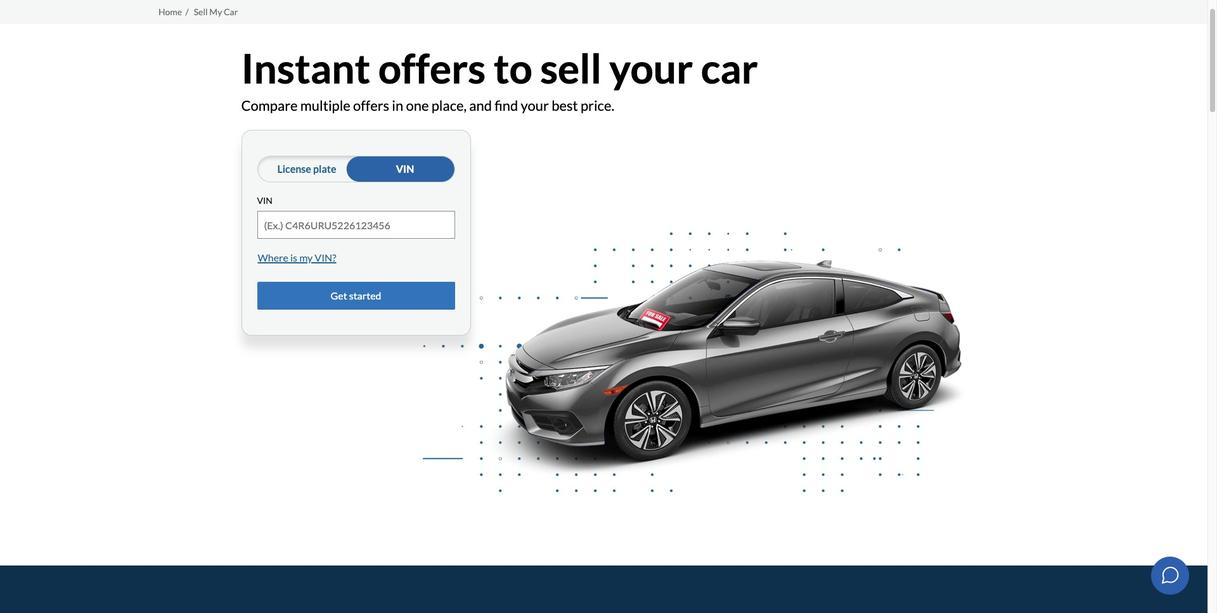 Task type: describe. For each thing, give the bounding box(es) containing it.
license
[[277, 163, 311, 175]]

instant offers to sell your car main content
[[147, 24, 1060, 614]]

/
[[185, 6, 189, 17]]

my
[[209, 6, 222, 17]]

home
[[159, 6, 182, 17]]

my
[[299, 252, 313, 264]]

1 horizontal spatial your
[[610, 43, 693, 92]]

1 vertical spatial offers
[[353, 97, 389, 114]]

multiple
[[300, 97, 351, 114]]

get started
[[331, 290, 381, 302]]

to
[[494, 43, 532, 92]]

is
[[290, 252, 297, 264]]

1 vertical spatial your
[[521, 97, 549, 114]]

gray car image
[[423, 210, 967, 516]]

1 horizontal spatial vin
[[396, 163, 414, 175]]

0 vertical spatial offers
[[378, 43, 486, 92]]

instant offers to sell your car compare multiple offers in one place, and find your best price.
[[241, 43, 758, 114]]

and
[[469, 97, 492, 114]]

place,
[[432, 97, 467, 114]]

sell
[[540, 43, 602, 92]]

car
[[701, 43, 758, 92]]

VIN field
[[258, 212, 454, 239]]

get
[[331, 290, 347, 302]]

sell
[[194, 6, 208, 17]]

price.
[[581, 97, 614, 114]]

instant
[[241, 43, 371, 92]]



Task type: locate. For each thing, give the bounding box(es) containing it.
where is my vin?
[[258, 252, 336, 264]]

where is my vin? button
[[257, 244, 337, 272]]

vin
[[396, 163, 414, 175], [257, 195, 273, 206]]

your
[[610, 43, 693, 92], [521, 97, 549, 114]]

offers
[[378, 43, 486, 92], [353, 97, 389, 114]]

license plate
[[277, 163, 336, 175]]

where
[[258, 252, 288, 264]]

in
[[392, 97, 403, 114]]

compare
[[241, 97, 298, 114]]

1 vertical spatial vin
[[257, 195, 273, 206]]

plate
[[313, 163, 336, 175]]

0 vertical spatial your
[[610, 43, 693, 92]]

home / sell my car
[[159, 6, 238, 17]]

offers left the in
[[353, 97, 389, 114]]

car
[[224, 6, 238, 17]]

offers up one at the left top of the page
[[378, 43, 486, 92]]

vin?
[[315, 252, 336, 264]]

get started button
[[257, 282, 455, 310]]

one
[[406, 97, 429, 114]]

home link
[[159, 6, 182, 17]]

best
[[552, 97, 578, 114]]

0 vertical spatial vin
[[396, 163, 414, 175]]

find
[[495, 97, 518, 114]]

started
[[349, 290, 381, 302]]

0 horizontal spatial vin
[[257, 195, 273, 206]]

0 horizontal spatial your
[[521, 97, 549, 114]]

open chat window image
[[1161, 566, 1181, 586]]



Task type: vqa. For each thing, say whether or not it's contained in the screenshot.
Dealer rating
no



